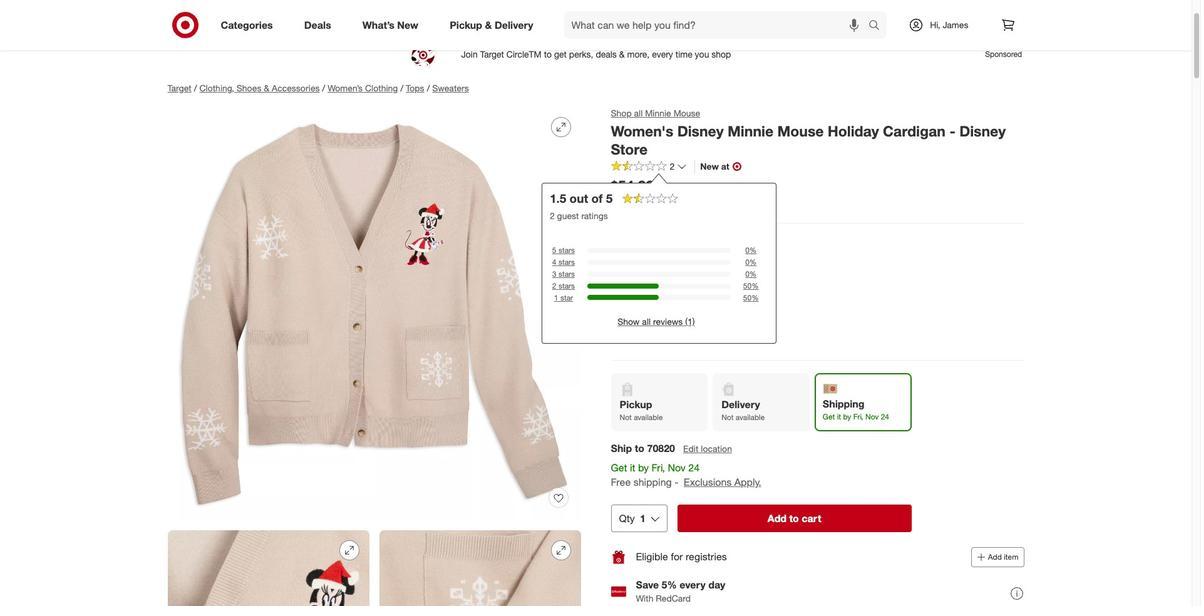 Task type: describe. For each thing, give the bounding box(es) containing it.
exclusions apply. link
[[684, 476, 761, 489]]

image gallery element
[[168, 107, 581, 606]]

& for save on top gifts & find new deals each week. start saving
[[591, 9, 597, 20]]

size inside the size xl size chart
[[653, 295, 670, 306]]

target / clothing, shoes & accessories / women's clothing / tops / sweaters
[[168, 83, 469, 93]]

women&#39;s disney minnie mouse holiday cardigan - disney store, 1 of 5 image
[[168, 107, 581, 521]]

% for 1 star
[[752, 293, 759, 302]]

3
[[552, 269, 557, 279]]

2 / from the left
[[322, 83, 325, 93]]

search
[[863, 20, 893, 32]]

start
[[705, 9, 726, 20]]

pickup & delivery link
[[439, 11, 549, 39]]

clothing, shoes & accessories link
[[199, 83, 320, 93]]

pickup for not
[[620, 398, 652, 411]]

shop all minnie mouse women's disney minnie mouse holiday cardigan - disney store
[[611, 108, 1006, 158]]

shipping
[[634, 476, 672, 489]]

edit location
[[683, 444, 732, 454]]

womens plus link
[[674, 258, 752, 286]]

star
[[561, 293, 573, 302]]

deals link
[[294, 11, 347, 39]]

on
[[544, 9, 554, 20]]

sweaters link
[[432, 83, 469, 93]]

$54.99 when purchased online
[[611, 177, 704, 209]]

tops
[[406, 83, 424, 93]]

ratings
[[582, 211, 608, 221]]

women's
[[611, 122, 674, 140]]

search button
[[863, 11, 893, 41]]

1 horizontal spatial minnie
[[728, 122, 774, 140]]

5 stars
[[552, 246, 575, 255]]

item
[[1004, 552, 1019, 562]]

- inside get it by fri, nov 24 free shipping - exclusions apply.
[[675, 476, 679, 489]]

l link
[[645, 315, 672, 343]]

50 % for star
[[743, 293, 759, 302]]

what's new
[[363, 19, 419, 31]]

4 / from the left
[[427, 83, 430, 93]]

add item button
[[971, 547, 1024, 567]]

show all reviews (1)
[[618, 316, 695, 327]]

womens up womens plus link
[[666, 237, 707, 249]]

0 for 5 stars
[[746, 246, 750, 255]]

50 % for stars
[[743, 281, 759, 291]]

plus
[[725, 266, 744, 278]]

(1)
[[685, 316, 695, 327]]

0 vertical spatial 5
[[606, 191, 613, 206]]

available for delivery
[[736, 413, 765, 422]]

% for 5 stars
[[750, 246, 757, 255]]

clothing,
[[199, 83, 234, 93]]

1 horizontal spatial mouse
[[778, 122, 824, 140]]

1.5
[[550, 191, 566, 206]]

by inside shipping get it by fri, nov 24
[[843, 412, 851, 422]]

by inside get it by fri, nov 24 free shipping - exclusions apply.
[[638, 462, 649, 474]]

pickup for &
[[450, 19, 482, 31]]

qty 1
[[619, 512, 646, 525]]

% for 4 stars
[[750, 258, 757, 267]]

women&#39;s disney minnie mouse holiday cardigan - disney store, 2 of 5 image
[[168, 531, 369, 606]]

week.
[[680, 9, 703, 20]]

for
[[671, 551, 683, 563]]

size for size xl size chart
[[611, 294, 630, 306]]

l
[[656, 323, 661, 335]]

add for add item
[[988, 552, 1002, 562]]

4 stars
[[552, 258, 575, 267]]

target link
[[168, 83, 192, 93]]

chart
[[672, 295, 693, 306]]

stars for 5 stars
[[559, 246, 575, 255]]

target
[[168, 83, 192, 93]]

pickup not available
[[620, 398, 663, 422]]

0 for 4 stars
[[746, 258, 750, 267]]

free
[[611, 476, 631, 489]]

2 link
[[611, 161, 687, 175]]

- inside shop all minnie mouse women's disney minnie mouse holiday cardigan - disney store
[[950, 122, 956, 140]]

0 % for 5 stars
[[746, 246, 757, 255]]

0 for 3 stars
[[746, 269, 750, 279]]

pickup & delivery
[[450, 19, 533, 31]]

when
[[611, 198, 634, 209]]

stars for 2 stars
[[559, 281, 575, 291]]

group
[[633, 237, 661, 249]]

cardigan
[[883, 122, 946, 140]]

not for pickup
[[620, 413, 632, 422]]

24 inside get it by fri, nov 24 free shipping - exclusions apply.
[[689, 462, 700, 474]]

0 horizontal spatial xl
[[635, 294, 648, 306]]

exclusions
[[684, 476, 732, 489]]

70820
[[647, 442, 675, 455]]

registries
[[686, 551, 727, 563]]

% for 3 stars
[[750, 269, 757, 279]]

0 horizontal spatial 5
[[552, 246, 557, 255]]

ship
[[611, 442, 632, 455]]

3 / from the left
[[401, 83, 403, 93]]

it inside shipping get it by fri, nov 24
[[837, 412, 841, 422]]

0 % for 4 stars
[[746, 258, 757, 267]]

all for show all reviews (1)
[[642, 316, 651, 327]]

50 for stars
[[743, 281, 752, 291]]

add item
[[988, 552, 1019, 562]]

nov inside shipping get it by fri, nov 24
[[866, 412, 879, 422]]

to for 70820
[[635, 442, 645, 455]]

show
[[618, 316, 640, 327]]

eligible for registries
[[636, 551, 727, 563]]

delivery not available
[[722, 398, 765, 422]]

women's clothing link
[[328, 83, 398, 93]]

save for on
[[522, 9, 541, 20]]

holiday
[[828, 122, 879, 140]]

top
[[556, 9, 569, 20]]

add for add to cart
[[768, 512, 787, 525]]

store
[[611, 140, 648, 158]]

add to cart button
[[678, 505, 912, 532]]

new at
[[700, 161, 730, 172]]

all for shop all minnie mouse women's disney minnie mouse holiday cardigan - disney store
[[634, 108, 643, 118]]

% for 2 stars
[[752, 281, 759, 291]]

saving
[[729, 9, 756, 20]]

at
[[721, 161, 730, 172]]



Task type: vqa. For each thing, say whether or not it's contained in the screenshot.
'ratings'
yes



Task type: locate. For each thing, give the bounding box(es) containing it.
womens
[[666, 237, 707, 249], [620, 266, 661, 278], [683, 266, 722, 278]]

0 vertical spatial 50 %
[[743, 281, 759, 291]]

50 %
[[743, 281, 759, 291], [743, 293, 759, 302]]

fri, up shipping
[[652, 462, 665, 474]]

& left on
[[485, 19, 492, 31]]

m
[[622, 323, 630, 335]]

1 vertical spatial -
[[675, 476, 679, 489]]

/
[[194, 83, 197, 93], [322, 83, 325, 93], [401, 83, 403, 93], [427, 83, 430, 93]]

tops link
[[406, 83, 424, 93]]

1 horizontal spatial available
[[736, 413, 765, 422]]

reviews
[[653, 316, 683, 327]]

each
[[658, 9, 677, 20]]

size xl size chart
[[611, 294, 693, 306]]

add left cart
[[768, 512, 787, 525]]

size chart button
[[653, 294, 693, 308]]

1 horizontal spatial nov
[[866, 412, 879, 422]]

2 group from the top
[[610, 293, 1024, 348]]

1 vertical spatial save
[[636, 579, 659, 592]]

1 vertical spatial fri,
[[652, 462, 665, 474]]

not up the location on the bottom of the page
[[722, 413, 734, 422]]

2 for 2
[[670, 161, 675, 172]]

1 vertical spatial get
[[611, 462, 627, 474]]

0 horizontal spatial 1
[[554, 293, 558, 302]]

stars for 4 stars
[[559, 258, 575, 267]]

to left cart
[[790, 512, 799, 525]]

2 available from the left
[[736, 413, 765, 422]]

/ left women's
[[322, 83, 325, 93]]

0 horizontal spatial it
[[630, 462, 635, 474]]

1 horizontal spatial 1
[[640, 512, 646, 525]]

size left chart
[[653, 295, 670, 306]]

minnie up at
[[728, 122, 774, 140]]

0 vertical spatial to
[[635, 442, 645, 455]]

2 horizontal spatial &
[[591, 9, 597, 20]]

available inside pickup not available
[[634, 413, 663, 422]]

out
[[570, 191, 588, 206]]

0 vertical spatial mouse
[[674, 108, 700, 118]]

get inside shipping get it by fri, nov 24
[[823, 412, 835, 422]]

shoes
[[237, 83, 262, 93]]

available inside delivery not available
[[736, 413, 765, 422]]

size
[[611, 237, 630, 249], [611, 294, 630, 306], [653, 295, 670, 306]]

0 vertical spatial 1
[[554, 293, 558, 302]]

5 up the 4
[[552, 246, 557, 255]]

1 vertical spatial new
[[700, 161, 719, 172]]

1 horizontal spatial pickup
[[620, 398, 652, 411]]

2 not from the left
[[722, 413, 734, 422]]

sweaters
[[432, 83, 469, 93]]

1 vertical spatial it
[[630, 462, 635, 474]]

What can we help you find? suggestions appear below search field
[[564, 11, 872, 39]]

womens for womens link
[[620, 266, 661, 278]]

1 vertical spatial 24
[[689, 462, 700, 474]]

0 vertical spatial -
[[950, 122, 956, 140]]

0 horizontal spatial disney
[[678, 122, 724, 140]]

1 vertical spatial 0
[[746, 258, 750, 267]]

1 0 % from the top
[[746, 246, 757, 255]]

0
[[746, 246, 750, 255], [746, 258, 750, 267], [746, 269, 750, 279]]

1 horizontal spatial fri,
[[854, 412, 864, 422]]

1 vertical spatial mouse
[[778, 122, 824, 140]]

1 horizontal spatial new
[[700, 161, 719, 172]]

1 horizontal spatial it
[[837, 412, 841, 422]]

by down shipping
[[843, 412, 851, 422]]

not inside delivery not available
[[722, 413, 734, 422]]

1 left "star"
[[554, 293, 558, 302]]

1 horizontal spatial 24
[[881, 412, 889, 422]]

it down shipping
[[837, 412, 841, 422]]

1 horizontal spatial to
[[790, 512, 799, 525]]

it up the free
[[630, 462, 635, 474]]

0 horizontal spatial not
[[620, 413, 632, 422]]

to for cart
[[790, 512, 799, 525]]

fri, inside get it by fri, nov 24 free shipping - exclusions apply.
[[652, 462, 665, 474]]

deals
[[304, 19, 331, 31]]

xl right reviews
[[686, 323, 698, 335]]

0 horizontal spatial nov
[[668, 462, 686, 474]]

fri, down shipping
[[854, 412, 864, 422]]

0 vertical spatial 50
[[743, 281, 752, 291]]

not for delivery
[[722, 413, 734, 422]]

1 vertical spatial 2
[[550, 211, 555, 221]]

2 50 from the top
[[743, 293, 752, 302]]

0 vertical spatial fri,
[[854, 412, 864, 422]]

guest
[[557, 211, 579, 221]]

0 vertical spatial 0 %
[[746, 246, 757, 255]]

1 horizontal spatial xl
[[686, 323, 698, 335]]

- right the cardigan
[[950, 122, 956, 140]]

1 horizontal spatial &
[[485, 19, 492, 31]]

0 vertical spatial 0
[[746, 246, 750, 255]]

0 vertical spatial by
[[843, 412, 851, 422]]

0 horizontal spatial minnie
[[645, 108, 671, 118]]

0 vertical spatial nov
[[866, 412, 879, 422]]

new left at
[[700, 161, 719, 172]]

3 0 from the top
[[746, 269, 750, 279]]

not up the ship
[[620, 413, 632, 422]]

every
[[680, 579, 706, 592]]

2 50 % from the top
[[743, 293, 759, 302]]

0 horizontal spatial fri,
[[652, 462, 665, 474]]

redcard
[[656, 593, 691, 604]]

0 vertical spatial new
[[397, 19, 419, 31]]

size left group
[[611, 237, 630, 249]]

2 0 from the top
[[746, 258, 750, 267]]

0 horizontal spatial delivery
[[495, 19, 533, 31]]

0 vertical spatial xl
[[635, 294, 648, 306]]

1 horizontal spatial by
[[843, 412, 851, 422]]

/ right tops link
[[427, 83, 430, 93]]

minnie up women's at top right
[[645, 108, 671, 118]]

save up with
[[636, 579, 659, 592]]

to
[[635, 442, 645, 455], [790, 512, 799, 525]]

1 50 from the top
[[743, 281, 752, 291]]

all inside show all reviews (1) button
[[642, 316, 651, 327]]

0 vertical spatial 24
[[881, 412, 889, 422]]

1 horizontal spatial delivery
[[722, 398, 760, 411]]

save left on
[[522, 9, 541, 20]]

/ left tops link
[[401, 83, 403, 93]]

save for 5%
[[636, 579, 659, 592]]

0 % for 3 stars
[[746, 269, 757, 279]]

edit location button
[[683, 442, 733, 456]]

new
[[616, 9, 632, 20]]

stars up "star"
[[559, 281, 575, 291]]

2 stars from the top
[[559, 258, 575, 267]]

2
[[670, 161, 675, 172], [550, 211, 555, 221], [552, 281, 557, 291]]

disney
[[678, 122, 724, 140], [960, 122, 1006, 140]]

all right 'shop'
[[634, 108, 643, 118]]

0 vertical spatial save
[[522, 9, 541, 20]]

3 0 % from the top
[[746, 269, 757, 279]]

m link
[[612, 315, 640, 343]]

by up shipping
[[638, 462, 649, 474]]

0 horizontal spatial add
[[768, 512, 787, 525]]

0 horizontal spatial &
[[264, 83, 269, 93]]

1 vertical spatial 50 %
[[743, 293, 759, 302]]

cart
[[802, 512, 822, 525]]

categories
[[221, 19, 273, 31]]

save on top gifts & find new deals each week. start saving
[[522, 9, 756, 20]]

advertisement region
[[158, 39, 1034, 70]]

0 vertical spatial delivery
[[495, 19, 533, 31]]

delivery up the location on the bottom of the page
[[722, 398, 760, 411]]

5%
[[662, 579, 677, 592]]

shipping get it by fri, nov 24
[[823, 398, 889, 422]]

add
[[768, 512, 787, 525], [988, 552, 1002, 562]]

2 down 3 on the top left
[[552, 281, 557, 291]]

2 up $54.99 when purchased online
[[670, 161, 675, 172]]

group containing size group
[[610, 236, 1024, 291]]

2 vertical spatial 2
[[552, 281, 557, 291]]

0 vertical spatial 2
[[670, 161, 675, 172]]

stars up 4 stars
[[559, 246, 575, 255]]

group
[[610, 236, 1024, 291], [610, 293, 1024, 348]]

50 for star
[[743, 293, 752, 302]]

3 stars
[[552, 269, 575, 279]]

1 vertical spatial to
[[790, 512, 799, 525]]

with
[[636, 593, 654, 604]]

0 horizontal spatial to
[[635, 442, 645, 455]]

save 5% every day with redcard
[[636, 579, 726, 604]]

0 vertical spatial pickup
[[450, 19, 482, 31]]

size group womens
[[611, 237, 707, 249]]

50
[[743, 281, 752, 291], [743, 293, 752, 302]]

0 vertical spatial group
[[610, 236, 1024, 291]]

0 vertical spatial minnie
[[645, 108, 671, 118]]

apply.
[[735, 476, 761, 489]]

womens down group
[[620, 266, 661, 278]]

not inside pickup not available
[[620, 413, 632, 422]]

& inside 'pickup & delivery' link
[[485, 19, 492, 31]]

0 vertical spatial all
[[634, 108, 643, 118]]

get down shipping
[[823, 412, 835, 422]]

1 0 from the top
[[746, 246, 750, 255]]

0 horizontal spatial save
[[522, 9, 541, 20]]

edit
[[683, 444, 699, 454]]

3 stars from the top
[[559, 269, 575, 279]]

womens plus
[[683, 266, 744, 278]]

1 vertical spatial 5
[[552, 246, 557, 255]]

0 horizontal spatial -
[[675, 476, 679, 489]]

get inside get it by fri, nov 24 free shipping - exclusions apply.
[[611, 462, 627, 474]]

4
[[552, 258, 557, 267]]

to right the ship
[[635, 442, 645, 455]]

minnie
[[645, 108, 671, 118], [728, 122, 774, 140]]

& right the shoes
[[264, 83, 269, 93]]

delivery left on
[[495, 19, 533, 31]]

0 horizontal spatial mouse
[[674, 108, 700, 118]]

2 stars
[[552, 281, 575, 291]]

xl up show
[[635, 294, 648, 306]]

online
[[680, 198, 704, 209]]

1 vertical spatial by
[[638, 462, 649, 474]]

1 not from the left
[[620, 413, 632, 422]]

1 horizontal spatial -
[[950, 122, 956, 140]]

5 right of at the top of page
[[606, 191, 613, 206]]

0 horizontal spatial by
[[638, 462, 649, 474]]

add left item
[[988, 552, 1002, 562]]

it inside get it by fri, nov 24 free shipping - exclusions apply.
[[630, 462, 635, 474]]

womens for womens plus
[[683, 266, 722, 278]]

stars for 3 stars
[[559, 269, 575, 279]]

2 vertical spatial 0
[[746, 269, 750, 279]]

1 vertical spatial minnie
[[728, 122, 774, 140]]

new right what's
[[397, 19, 419, 31]]

1 horizontal spatial save
[[636, 579, 659, 592]]

add to cart
[[768, 512, 822, 525]]

&
[[591, 9, 597, 20], [485, 19, 492, 31], [264, 83, 269, 93]]

1 vertical spatial all
[[642, 316, 651, 327]]

qty
[[619, 512, 635, 525]]

get up the free
[[611, 462, 627, 474]]

1 vertical spatial group
[[610, 293, 1024, 348]]

available
[[634, 413, 663, 422], [736, 413, 765, 422]]

purchased
[[636, 198, 678, 209]]

0 horizontal spatial pickup
[[450, 19, 482, 31]]

1 vertical spatial 50
[[743, 293, 752, 302]]

1 stars from the top
[[559, 246, 575, 255]]

24
[[881, 412, 889, 422], [689, 462, 700, 474]]

shipping
[[823, 398, 865, 410]]

1 right qty
[[640, 512, 646, 525]]

women's
[[328, 83, 363, 93]]

pickup inside pickup not available
[[620, 398, 652, 411]]

clothing
[[365, 83, 398, 93]]

categories link
[[210, 11, 289, 39]]

what's
[[363, 19, 395, 31]]

1 horizontal spatial 5
[[606, 191, 613, 206]]

gifts
[[572, 9, 589, 20]]

fri, inside shipping get it by fri, nov 24
[[854, 412, 864, 422]]

1 group from the top
[[610, 236, 1024, 291]]

group containing size
[[610, 293, 1024, 348]]

0 horizontal spatial new
[[397, 19, 419, 31]]

hi, james
[[930, 19, 969, 30]]

2 disney from the left
[[960, 122, 1006, 140]]

nov inside get it by fri, nov 24 free shipping - exclusions apply.
[[668, 462, 686, 474]]

eligible
[[636, 551, 668, 563]]

0 horizontal spatial available
[[634, 413, 663, 422]]

1 vertical spatial 1
[[640, 512, 646, 525]]

show all reviews (1) button
[[618, 316, 695, 328]]

& for target / clothing, shoes & accessories / women's clothing / tops / sweaters
[[264, 83, 269, 93]]

all left l
[[642, 316, 651, 327]]

0 vertical spatial get
[[823, 412, 835, 422]]

to inside button
[[790, 512, 799, 525]]

/ right target link
[[194, 83, 197, 93]]

0 vertical spatial it
[[837, 412, 841, 422]]

all inside shop all minnie mouse women's disney minnie mouse holiday cardigan - disney store
[[634, 108, 643, 118]]

size up show
[[611, 294, 630, 306]]

2 left 'guest' on the left top of page
[[550, 211, 555, 221]]

womens link
[[612, 258, 669, 286]]

0 horizontal spatial get
[[611, 462, 627, 474]]

4 stars from the top
[[559, 281, 575, 291]]

1 horizontal spatial not
[[722, 413, 734, 422]]

1 horizontal spatial get
[[823, 412, 835, 422]]

1 horizontal spatial add
[[988, 552, 1002, 562]]

1 disney from the left
[[678, 122, 724, 140]]

5
[[606, 191, 613, 206], [552, 246, 557, 255]]

$54.99
[[611, 177, 654, 194]]

stars down 5 stars
[[559, 258, 575, 267]]

0 horizontal spatial 24
[[689, 462, 700, 474]]

2 for 2 guest ratings
[[550, 211, 555, 221]]

2 for 2 stars
[[552, 281, 557, 291]]

1 vertical spatial nov
[[668, 462, 686, 474]]

available for pickup
[[634, 413, 663, 422]]

fri,
[[854, 412, 864, 422], [652, 462, 665, 474]]

size for size group womens
[[611, 237, 630, 249]]

2 vertical spatial 0 %
[[746, 269, 757, 279]]

2 0 % from the top
[[746, 258, 757, 267]]

hi,
[[930, 19, 941, 30]]

1.5 out of 5
[[550, 191, 613, 206]]

1 vertical spatial 0 %
[[746, 258, 757, 267]]

0 vertical spatial add
[[768, 512, 787, 525]]

1 vertical spatial pickup
[[620, 398, 652, 411]]

womens left 'plus'
[[683, 266, 722, 278]]

- right shipping
[[675, 476, 679, 489]]

women&#39;s disney minnie mouse holiday cardigan - disney store, 3 of 5 image
[[379, 531, 581, 606]]

stars up 2 stars
[[559, 269, 575, 279]]

2 guest ratings
[[550, 211, 608, 221]]

of
[[592, 191, 603, 206]]

24 inside shipping get it by fri, nov 24
[[881, 412, 889, 422]]

not
[[620, 413, 632, 422], [722, 413, 734, 422]]

find
[[599, 9, 614, 20]]

1 50 % from the top
[[743, 281, 759, 291]]

1 / from the left
[[194, 83, 197, 93]]

1 vertical spatial delivery
[[722, 398, 760, 411]]

accessories
[[272, 83, 320, 93]]

1 vertical spatial xl
[[686, 323, 698, 335]]

ship to 70820
[[611, 442, 675, 455]]

james
[[943, 19, 969, 30]]

save inside save 5% every day with redcard
[[636, 579, 659, 592]]

1 vertical spatial add
[[988, 552, 1002, 562]]

1 horizontal spatial disney
[[960, 122, 1006, 140]]

1 available from the left
[[634, 413, 663, 422]]

& left find
[[591, 9, 597, 20]]

xl link
[[677, 315, 706, 343]]

delivery inside delivery not available
[[722, 398, 760, 411]]

get
[[823, 412, 835, 422], [611, 462, 627, 474]]



